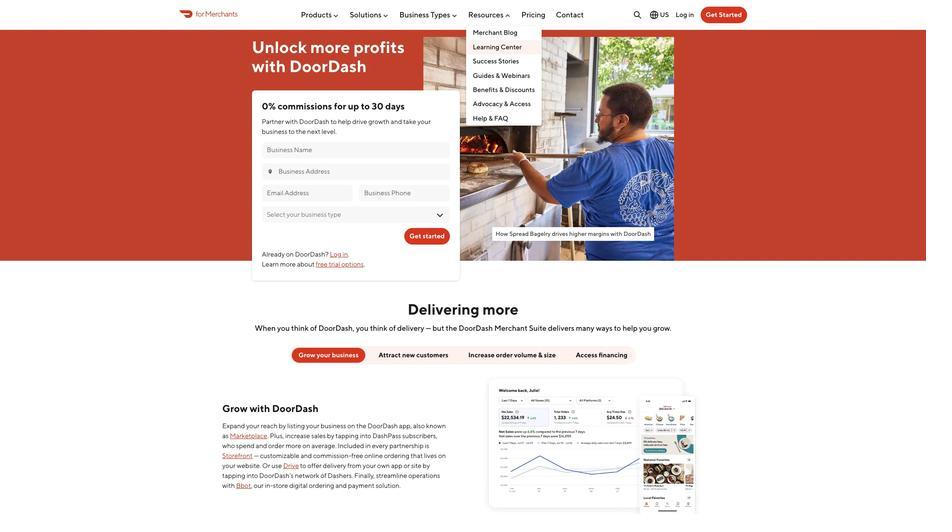 Task type: vqa. For each thing, say whether or not it's contained in the screenshot.
"&" inside the Benefits & Discounts LINK
yes



Task type: locate. For each thing, give the bounding box(es) containing it.
is
[[425, 443, 429, 451]]

finally,
[[355, 473, 375, 480]]

learning center link
[[466, 40, 542, 54]]

on up included
[[348, 423, 355, 431]]

1 horizontal spatial log in link
[[676, 11, 694, 19]]

you right doordash,
[[356, 324, 369, 333]]

for merchants link
[[179, 8, 238, 20]]

your inside "— customizable and commission-free online ordering that lives on your website. or use"
[[222, 463, 236, 470]]

size
[[544, 352, 556, 359]]

1 vertical spatial grow
[[222, 403, 248, 415]]

by right site
[[423, 463, 430, 470]]

in
[[689, 11, 694, 19], [343, 251, 348, 259], [365, 443, 371, 451]]

2 vertical spatial .
[[267, 433, 269, 441]]

0 vertical spatial for
[[196, 10, 204, 18]]

0 vertical spatial the
[[296, 128, 306, 136]]

into inside . plus, increase sales by tapping into dashpass subscribers, who spend and order more on average. included in every partnership is storefront
[[360, 433, 371, 441]]

2 horizontal spatial in
[[689, 11, 694, 19]]

spread
[[510, 230, 529, 237]]

your up marketplace
[[246, 423, 260, 431]]

30
[[372, 101, 384, 112]]

on right already
[[286, 251, 294, 259]]

with up 0%
[[252, 56, 286, 76]]

0 vertical spatial log in link
[[676, 11, 694, 19]]

ordering
[[384, 453, 410, 460], [309, 482, 334, 490]]

& down guides & webinars link
[[499, 86, 504, 94]]

more inside . plus, increase sales by tapping into dashpass subscribers, who spend and order more on average. included in every partnership is storefront
[[286, 443, 301, 451]]

order left volume in the bottom of the page
[[496, 352, 513, 359]]

0 vertical spatial business
[[262, 128, 287, 136]]

with inside partner with doordash to help drive growth and take your business to the next level.
[[285, 118, 298, 126]]

1 horizontal spatial free
[[351, 453, 363, 460]]

0% commissions for up to 30 days
[[262, 101, 405, 112]]

merchants
[[205, 10, 238, 18]]

subscribers,
[[402, 433, 438, 441]]

1 horizontal spatial grow
[[299, 352, 315, 359]]

1 vertical spatial get
[[410, 232, 421, 240]]

0 horizontal spatial the
[[296, 128, 306, 136]]

free
[[316, 261, 328, 269], [351, 453, 363, 460]]

1 horizontal spatial think
[[370, 324, 388, 333]]

in inside the already on doordash? log in . learn more about free trial options .
[[343, 251, 348, 259]]

1 horizontal spatial the
[[357, 423, 366, 431]]

1 horizontal spatial in
[[365, 443, 371, 451]]

Email Address email field
[[267, 189, 348, 198]]

help left drive
[[338, 118, 351, 126]]

your inside partner with doordash to help drive growth and take your business to the next level.
[[418, 118, 431, 126]]

doordash up dashpass
[[368, 423, 398, 431]]

log
[[676, 11, 687, 19], [330, 251, 341, 259]]

1 horizontal spatial order
[[496, 352, 513, 359]]

storefront
[[222, 453, 253, 460]]

log right us
[[676, 11, 687, 19]]

globe line image
[[649, 10, 659, 20]]

doordash right margins in the top of the page
[[624, 230, 651, 237]]

doordash up 0% commissions for up to 30 days
[[289, 56, 367, 76]]

attract new customers
[[379, 352, 449, 359]]

types
[[431, 10, 450, 19]]

1 vertical spatial delivery
[[323, 463, 346, 470]]

into up ,
[[247, 473, 258, 480]]

tapping up included
[[336, 433, 359, 441]]

with
[[252, 56, 286, 76], [285, 118, 298, 126], [611, 230, 623, 237], [250, 403, 270, 415], [222, 482, 235, 490]]

you left grow.
[[639, 324, 652, 333]]

ways
[[596, 324, 613, 333]]

0 vertical spatial order
[[496, 352, 513, 359]]

merchant left suite
[[495, 324, 528, 333]]

0 vertical spatial delivery
[[397, 324, 424, 333]]

grow inside chevron right tab panel
[[222, 403, 248, 415]]

drive
[[352, 118, 367, 126]]

0 horizontal spatial log in link
[[330, 251, 348, 259]]

online
[[365, 453, 383, 460]]

1 horizontal spatial access
[[576, 352, 598, 359]]

merchant blog link
[[466, 26, 542, 40]]

tapping up bbot link
[[222, 473, 245, 480]]

0 horizontal spatial log
[[330, 251, 341, 259]]

0 horizontal spatial by
[[279, 423, 286, 431]]

business
[[400, 10, 429, 19]]

&
[[496, 72, 500, 80], [499, 86, 504, 94], [504, 100, 508, 108], [489, 114, 493, 122], [538, 352, 543, 359]]

by up average.
[[327, 433, 334, 441]]

0 horizontal spatial tapping
[[222, 473, 245, 480]]

more inside unlock more profits with doordash
[[310, 37, 350, 57]]

1 vertical spatial in
[[343, 251, 348, 259]]

for left up on the left of page
[[334, 101, 346, 112]]

ordering for and
[[309, 482, 334, 490]]

on inside "— customizable and commission-free online ordering that lives on your website. or use"
[[438, 453, 446, 460]]

0 horizontal spatial ordering
[[309, 482, 334, 490]]

delivery inside to offer delivery from your own app or site by tapping into doordash's network of dashers. finally, streamline operations with
[[323, 463, 346, 470]]

to inside to offer delivery from your own app or site by tapping into doordash's network of dashers. finally, streamline operations with
[[300, 463, 306, 470]]

Business Phone text field
[[364, 189, 445, 198]]

get for get started
[[706, 11, 718, 19]]

for merchants
[[196, 10, 238, 18]]

1 vertical spatial for
[[334, 101, 346, 112]]

to offer delivery from your own app or site by tapping into doordash's network of dashers. finally, streamline operations with
[[222, 463, 440, 490]]

1 vertical spatial free
[[351, 453, 363, 460]]

1 horizontal spatial delivery
[[397, 324, 424, 333]]

streamline
[[376, 473, 407, 480]]

think
[[291, 324, 309, 333], [370, 324, 388, 333]]

1 horizontal spatial into
[[360, 433, 371, 441]]

and right spend
[[256, 443, 267, 451]]

the right but
[[446, 324, 457, 333]]

help right ways
[[623, 324, 638, 333]]

your down doordash,
[[317, 352, 331, 359]]

order
[[496, 352, 513, 359], [268, 443, 284, 451]]

when
[[255, 324, 276, 333]]

plus,
[[270, 433, 284, 441]]

access left financing
[[576, 352, 598, 359]]

1 horizontal spatial by
[[327, 433, 334, 441]]

ordering down network
[[309, 482, 334, 490]]

or
[[262, 463, 270, 470]]

payment
[[348, 482, 374, 490]]

and
[[391, 118, 402, 126], [256, 443, 267, 451], [301, 453, 312, 460], [336, 482, 347, 490]]

& right guides
[[496, 72, 500, 80]]

0 horizontal spatial into
[[247, 473, 258, 480]]

1 vertical spatial .
[[364, 261, 365, 269]]

0 horizontal spatial grow
[[222, 403, 248, 415]]

your right take at the left top of page
[[418, 118, 431, 126]]

your inside button
[[317, 352, 331, 359]]

. left plus,
[[267, 433, 269, 441]]

benefits & discounts
[[473, 86, 535, 94]]

0 vertical spatial get
[[706, 11, 718, 19]]

1 horizontal spatial .
[[348, 251, 349, 259]]

0 vertical spatial log
[[676, 11, 687, 19]]

on inside . plus, increase sales by tapping into dashpass subscribers, who spend and order more on average. included in every partnership is storefront
[[303, 443, 310, 451]]

& for faq
[[489, 114, 493, 122]]

0 vertical spatial into
[[360, 433, 371, 441]]

get started
[[706, 11, 742, 19]]

in up free trial options link
[[343, 251, 348, 259]]

bagelry
[[530, 230, 551, 237]]

by up plus,
[[279, 423, 286, 431]]

& inside button
[[538, 352, 543, 359]]

doordash inside expand your reach by listing your business on the doordash app, also known as
[[368, 423, 398, 431]]

1 vertical spatial into
[[247, 473, 258, 480]]

0 vertical spatial help
[[338, 118, 351, 126]]

you
[[277, 324, 290, 333], [356, 324, 369, 333], [639, 324, 652, 333]]

. up options
[[348, 251, 349, 259]]

ordering inside "— customizable and commission-free online ordering that lives on your website. or use"
[[384, 453, 410, 460]]

higher
[[569, 230, 587, 237]]

of left doordash,
[[310, 324, 317, 333]]

on right the lives
[[438, 453, 446, 460]]

2 vertical spatial the
[[357, 423, 366, 431]]

access
[[510, 100, 531, 108], [576, 352, 598, 359]]

doordash down delivering more
[[459, 324, 493, 333]]

for left merchants
[[196, 10, 204, 18]]

help
[[338, 118, 351, 126], [623, 324, 638, 333]]

of up "attract"
[[389, 324, 396, 333]]

2 vertical spatial in
[[365, 443, 371, 451]]

0 vertical spatial free
[[316, 261, 328, 269]]

learning center
[[473, 43, 522, 51]]

0 horizontal spatial order
[[268, 443, 284, 451]]

1 vertical spatial help
[[623, 324, 638, 333]]

1 vertical spatial tapping
[[222, 473, 245, 480]]

the
[[296, 128, 306, 136], [446, 324, 457, 333], [357, 423, 366, 431]]

ordering up app
[[384, 453, 410, 460]]

delivery down the commission-
[[323, 463, 346, 470]]

site
[[411, 463, 422, 470]]

1 horizontal spatial help
[[623, 324, 638, 333]]

— up website.
[[254, 453, 259, 460]]

delivery up new
[[397, 324, 424, 333]]

log up "trial"
[[330, 251, 341, 259]]

0 vertical spatial merchant
[[473, 29, 502, 37]]

ordering for that
[[384, 453, 410, 460]]

& down benefits & discounts link
[[504, 100, 508, 108]]

to up network
[[300, 463, 306, 470]]

0 horizontal spatial delivery
[[323, 463, 346, 470]]

with inside unlock more profits with doordash
[[252, 56, 286, 76]]

solution.
[[376, 482, 401, 490]]

grow your business button
[[292, 348, 365, 363]]

1 horizontal spatial you
[[356, 324, 369, 333]]

to right up on the left of page
[[361, 101, 370, 112]]

1 horizontal spatial of
[[321, 473, 327, 480]]

1 horizontal spatial —
[[426, 324, 431, 333]]

1 vertical spatial order
[[268, 443, 284, 451]]

order down plus,
[[268, 443, 284, 451]]

grow.
[[653, 324, 672, 333]]

growth
[[368, 118, 390, 126]]

2 horizontal spatial .
[[364, 261, 365, 269]]

learning
[[473, 43, 500, 51]]

to up level.
[[331, 118, 337, 126]]

expand
[[222, 423, 245, 431]]

— left but
[[426, 324, 431, 333]]

& for discounts
[[499, 86, 504, 94]]

volume
[[514, 352, 537, 359]]

new
[[402, 352, 415, 359]]

own
[[377, 463, 390, 470]]

0 vertical spatial by
[[279, 423, 286, 431]]

1 horizontal spatial ordering
[[384, 453, 410, 460]]

2 horizontal spatial you
[[639, 324, 652, 333]]

use
[[272, 463, 282, 470]]

your down online
[[363, 463, 376, 470]]

& left faq
[[489, 114, 493, 122]]

many
[[576, 324, 595, 333]]

into up included
[[360, 433, 371, 441]]

2 vertical spatial business
[[321, 423, 346, 431]]

get for get started
[[410, 232, 421, 240]]

grow inside button
[[299, 352, 315, 359]]

your inside to offer delivery from your own app or site by tapping into doordash's network of dashers. finally, streamline operations with
[[363, 463, 376, 470]]

log in link right us
[[676, 11, 694, 19]]

free inside the already on doordash? log in . learn more about free trial options .
[[316, 261, 328, 269]]

grow with doordash
[[222, 403, 319, 415]]

1 vertical spatial log
[[330, 251, 341, 259]]

1 vertical spatial the
[[446, 324, 457, 333]]

free up from
[[351, 453, 363, 460]]

partner with doordash to help drive growth and take your business to the next level.
[[262, 118, 431, 136]]

the left next
[[296, 128, 306, 136]]

0 horizontal spatial free
[[316, 261, 328, 269]]

success stories link
[[466, 54, 542, 69]]

your down the storefront
[[222, 463, 236, 470]]

0 horizontal spatial of
[[310, 324, 317, 333]]

drive
[[283, 463, 299, 470]]

and up offer
[[301, 453, 312, 460]]

business inside button
[[332, 352, 359, 359]]

think up "attract"
[[370, 324, 388, 333]]

of up bbot , our in-store digital ordering and payment solution.
[[321, 473, 327, 480]]

2 vertical spatial by
[[423, 463, 430, 470]]

doordash up next
[[299, 118, 329, 126]]

get started button
[[701, 7, 747, 23]]

with inside to offer delivery from your own app or site by tapping into doordash's network of dashers. finally, streamline operations with
[[222, 482, 235, 490]]

0 horizontal spatial access
[[510, 100, 531, 108]]

0 vertical spatial grow
[[299, 352, 315, 359]]

0 horizontal spatial get
[[410, 232, 421, 240]]

1 vertical spatial merchant
[[495, 324, 528, 333]]

0 horizontal spatial .
[[267, 433, 269, 441]]

in up online
[[365, 443, 371, 451]]

0 horizontal spatial help
[[338, 118, 351, 126]]

into inside to offer delivery from your own app or site by tapping into doordash's network of dashers. finally, streamline operations with
[[247, 473, 258, 480]]

dashers.
[[328, 473, 353, 480]]

0 vertical spatial —
[[426, 324, 431, 333]]

free inside "— customizable and commission-free online ordering that lives on your website. or use"
[[351, 453, 363, 460]]

business down doordash,
[[332, 352, 359, 359]]

business down the partner
[[262, 128, 287, 136]]

1 vertical spatial ordering
[[309, 482, 334, 490]]

0 vertical spatial access
[[510, 100, 531, 108]]

1 horizontal spatial log
[[676, 11, 687, 19]]

1 vertical spatial by
[[327, 433, 334, 441]]

business types
[[400, 10, 450, 19]]

—
[[426, 324, 431, 333], [254, 453, 259, 460]]

1 horizontal spatial tapping
[[336, 433, 359, 441]]

with left bbot link
[[222, 482, 235, 490]]

in right us
[[689, 11, 694, 19]]

commissions
[[278, 101, 332, 112]]

. right "trial"
[[364, 261, 365, 269]]

access down the discounts
[[510, 100, 531, 108]]

blog
[[504, 29, 518, 37]]

the up included
[[357, 423, 366, 431]]

1 horizontal spatial get
[[706, 11, 718, 19]]

with right the partner
[[285, 118, 298, 126]]

drive link
[[283, 463, 299, 470]]

0 horizontal spatial —
[[254, 453, 259, 460]]

started
[[423, 232, 445, 240]]

2 horizontal spatial by
[[423, 463, 430, 470]]

with right margins in the top of the page
[[611, 230, 623, 237]]

doordash up listing
[[272, 403, 319, 415]]

& left size
[[538, 352, 543, 359]]

more
[[310, 37, 350, 57], [280, 261, 296, 269], [483, 300, 519, 318], [286, 443, 301, 451]]

0 vertical spatial ordering
[[384, 453, 410, 460]]

on down "increase"
[[303, 443, 310, 451]]

grow for grow your business
[[299, 352, 315, 359]]

,
[[251, 482, 252, 490]]

0 horizontal spatial think
[[291, 324, 309, 333]]

1 vertical spatial log in link
[[330, 251, 348, 259]]

benefits
[[473, 86, 498, 94]]

the inside expand your reach by listing your business on the doordash app, also known as
[[357, 423, 366, 431]]

and left take at the left top of page
[[391, 118, 402, 126]]

log in link up free trial options link
[[330, 251, 348, 259]]

trial
[[329, 261, 340, 269]]

1 vertical spatial —
[[254, 453, 259, 460]]

business up sales
[[321, 423, 346, 431]]

bbot
[[236, 482, 251, 490]]

to
[[361, 101, 370, 112], [331, 118, 337, 126], [289, 128, 295, 136], [614, 324, 621, 333], [300, 463, 306, 470]]

2 horizontal spatial the
[[446, 324, 457, 333]]

1 vertical spatial business
[[332, 352, 359, 359]]

you right when
[[277, 324, 290, 333]]

think right when
[[291, 324, 309, 333]]

offer
[[308, 463, 322, 470]]

0 horizontal spatial you
[[277, 324, 290, 333]]

0 horizontal spatial for
[[196, 10, 204, 18]]

on
[[286, 251, 294, 259], [348, 423, 355, 431], [303, 443, 310, 451], [438, 453, 446, 460]]

free left "trial"
[[316, 261, 328, 269]]

1 vertical spatial access
[[576, 352, 598, 359]]

as
[[222, 433, 229, 441]]

merchant up learning
[[473, 29, 502, 37]]

0 vertical spatial tapping
[[336, 433, 359, 441]]

of inside to offer delivery from your own app or site by tapping into doordash's network of dashers. finally, streamline operations with
[[321, 473, 327, 480]]

0 horizontal spatial in
[[343, 251, 348, 259]]



Task type: describe. For each thing, give the bounding box(es) containing it.
marketplace
[[230, 433, 267, 441]]

increase
[[468, 352, 495, 359]]

help & faq
[[473, 114, 508, 122]]

increase order volume & size button
[[462, 348, 563, 363]]

more inside the already on doordash? log in . learn more about free trial options .
[[280, 261, 296, 269]]

on inside the already on doordash? log in . learn more about free trial options .
[[286, 251, 294, 259]]

2 think from the left
[[370, 324, 388, 333]]

learn
[[262, 261, 279, 269]]

center
[[501, 43, 522, 51]]

and down dashers.
[[336, 482, 347, 490]]

to left next
[[289, 128, 295, 136]]

get started
[[410, 232, 445, 240]]

from
[[348, 463, 362, 470]]

0 vertical spatial in
[[689, 11, 694, 19]]

log inside the already on doordash? log in . learn more about free trial options .
[[330, 251, 341, 259]]

2 you from the left
[[356, 324, 369, 333]]

0%
[[262, 101, 276, 112]]

& for webinars
[[496, 72, 500, 80]]

sales
[[311, 433, 326, 441]]

about
[[297, 261, 315, 269]]

tapping inside . plus, increase sales by tapping into dashpass subscribers, who spend and order more on average. included in every partnership is storefront
[[336, 433, 359, 441]]

contact
[[556, 10, 584, 19]]

stories
[[498, 57, 519, 65]]

and inside partner with doordash to help drive growth and take your business to the next level.
[[391, 118, 402, 126]]

doordash inside how spread bagelry drives higher margins with doordash "link"
[[624, 230, 651, 237]]

grow with doordash tab list
[[209, 347, 717, 515]]

commission-
[[313, 453, 351, 460]]

or
[[404, 463, 410, 470]]

merchant blog
[[473, 29, 518, 37]]

days
[[385, 101, 405, 112]]

free trial options link
[[316, 261, 364, 269]]

by inside expand your reach by listing your business on the doordash app, also known as
[[279, 423, 286, 431]]

. inside . plus, increase sales by tapping into dashpass subscribers, who spend and order more on average. included in every partnership is storefront
[[267, 433, 269, 441]]

take
[[403, 118, 416, 126]]

Business Address text field
[[279, 167, 445, 176]]

how
[[496, 230, 508, 237]]

access inside button
[[576, 352, 598, 359]]

also
[[413, 423, 425, 431]]

and inside "— customizable and commission-free online ordering that lives on your website. or use"
[[301, 453, 312, 460]]

with up reach
[[250, 403, 270, 415]]

how spread bagelry drives higher margins with doordash
[[496, 230, 651, 237]]

faq
[[494, 114, 508, 122]]

marketplace link
[[230, 433, 267, 441]]

guides
[[473, 72, 495, 80]]

— inside "— customizable and commission-free online ordering that lives on your website. or use"
[[254, 453, 259, 460]]

storefront link
[[222, 453, 253, 460]]

doordash,
[[319, 324, 355, 333]]

help & faq link
[[466, 112, 542, 126]]

grow for grow with doordash
[[222, 403, 248, 415]]

insights you can use image
[[480, 371, 704, 515]]

advocacy & access
[[473, 100, 531, 108]]

on inside expand your reach by listing your business on the doordash app, also known as
[[348, 423, 355, 431]]

discounts
[[505, 86, 535, 94]]

our
[[254, 482, 264, 490]]

access financing
[[576, 352, 628, 359]]

delivering
[[408, 300, 480, 318]]

3 you from the left
[[639, 324, 652, 333]]

success
[[473, 57, 497, 65]]

solutions link
[[350, 7, 389, 22]]

network
[[295, 473, 319, 480]]

order inside . plus, increase sales by tapping into dashpass subscribers, who spend and order more on average. included in every partnership is storefront
[[268, 443, 284, 451]]

partnership
[[390, 443, 424, 451]]

solutions
[[350, 10, 382, 19]]

delivering more
[[408, 300, 519, 318]]

customizable
[[260, 453, 299, 460]]

included
[[338, 443, 364, 451]]

store
[[273, 482, 288, 490]]

increase order volume & size
[[468, 352, 556, 359]]

bbot , our in-store digital ordering and payment solution.
[[236, 482, 401, 490]]

the inside partner with doordash to help drive growth and take your business to the next level.
[[296, 128, 306, 136]]

already
[[262, 251, 285, 259]]

help inside partner with doordash to help drive growth and take your business to the next level.
[[338, 118, 351, 126]]

by inside . plus, increase sales by tapping into dashpass subscribers, who spend and order more on average. included in every partnership is storefront
[[327, 433, 334, 441]]

unlock
[[252, 37, 307, 57]]

business inside expand your reach by listing your business on the doordash app, also known as
[[321, 423, 346, 431]]

2 horizontal spatial of
[[389, 324, 396, 333]]

chevron right tab panel
[[209, 371, 717, 515]]

pricing
[[522, 10, 546, 19]]

customers
[[417, 352, 449, 359]]

log in
[[676, 11, 694, 19]]

started
[[719, 11, 742, 19]]

guides & webinars
[[473, 72, 530, 80]]

spread bagelry image
[[424, 37, 674, 261]]

doordash?
[[295, 251, 329, 259]]

0 vertical spatial .
[[348, 251, 349, 259]]

digital
[[289, 482, 308, 490]]

pricing link
[[522, 7, 546, 22]]

when you think of doordash, you think of delivery — but the doordash merchant suite delivers many ways to help you grow.
[[255, 324, 672, 333]]

Business Name text field
[[267, 146, 445, 155]]

how spread bagelry drives higher margins with doordash link
[[492, 228, 654, 241]]

grow your business
[[299, 352, 359, 359]]

bbot link
[[236, 482, 251, 490]]

doordash inside unlock more profits with doordash
[[289, 56, 367, 76]]

your up sales
[[306, 423, 320, 431]]

doordash inside partner with doordash to help drive growth and take your business to the next level.
[[299, 118, 329, 126]]

to right ways
[[614, 324, 621, 333]]

with inside "link"
[[611, 230, 623, 237]]

help
[[473, 114, 487, 122]]

and inside . plus, increase sales by tapping into dashpass subscribers, who spend and order more on average. included in every partnership is storefront
[[256, 443, 267, 451]]

listing
[[287, 423, 305, 431]]

resources link
[[468, 7, 511, 22]]

& for access
[[504, 100, 508, 108]]

1 horizontal spatial for
[[334, 101, 346, 112]]

order inside button
[[496, 352, 513, 359]]

tapping inside to offer delivery from your own app or site by tapping into doordash's network of dashers. finally, streamline operations with
[[222, 473, 245, 480]]

app,
[[399, 423, 412, 431]]

unlock more profits with doordash
[[252, 37, 405, 76]]

reach
[[261, 423, 278, 431]]

app
[[391, 463, 403, 470]]

webinars
[[501, 72, 530, 80]]

spend
[[236, 443, 255, 451]]

financing
[[599, 352, 628, 359]]

but
[[433, 324, 444, 333]]

drives
[[552, 230, 568, 237]]

delivers
[[548, 324, 575, 333]]

in inside . plus, increase sales by tapping into dashpass subscribers, who spend and order more on average. included in every partnership is storefront
[[365, 443, 371, 451]]

1 you from the left
[[277, 324, 290, 333]]

by inside to offer delivery from your own app or site by tapping into doordash's network of dashers. finally, streamline operations with
[[423, 463, 430, 470]]

business inside partner with doordash to help drive growth and take your business to the next level.
[[262, 128, 287, 136]]

products link
[[301, 7, 339, 22]]

profits
[[354, 37, 405, 57]]

us
[[660, 11, 669, 19]]

access financing button
[[569, 348, 634, 363]]

advocacy
[[473, 100, 503, 108]]

1 think from the left
[[291, 324, 309, 333]]

location pin image
[[267, 168, 274, 175]]



